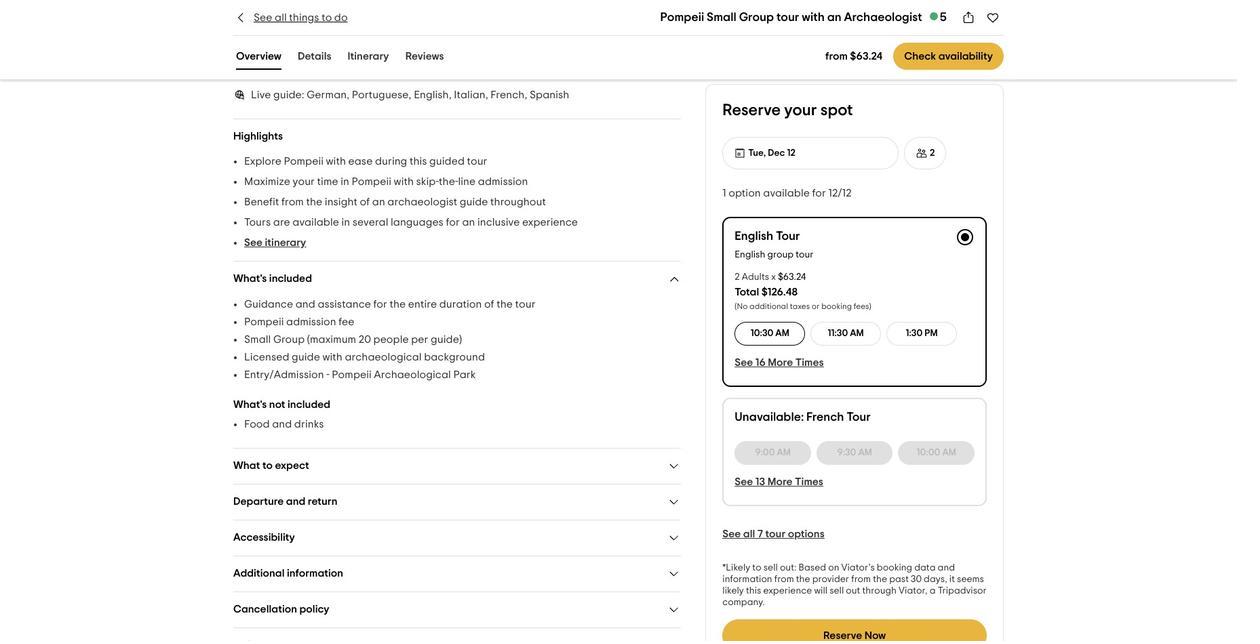 Task type: describe. For each thing, give the bounding box(es) containing it.
expect
[[275, 461, 309, 471]]

0-
[[278, 8, 288, 19]]

what's for what's not included
[[233, 400, 267, 410]]

through
[[862, 587, 897, 596]]

tue, dec 12
[[748, 149, 796, 158]]

12/12
[[829, 188, 852, 199]]

am for 10:30 am
[[776, 329, 789, 338]]

cancellation policy
[[233, 604, 329, 615]]

are
[[273, 217, 290, 228]]

english for english group tour
[[735, 250, 765, 260]]

-
[[326, 370, 330, 381]]

booking inside 2 adults x $63.24 total $126.48 (no additional taxes or booking fees)
[[822, 303, 852, 311]]

maximize
[[244, 176, 290, 187]]

benefit from the insight of an archaeologist guide throughout
[[244, 197, 546, 208]]

tour inside guidance and assistance for the entire duration of the tour pompeii admission fee small group (maximum 20 people per guide) licensed guide with archaeological background entry/admission - pompeii archaeological park
[[515, 299, 536, 310]]

live guide: german, portuguese, english, italian, french, spanish
[[251, 90, 569, 100]]

0 horizontal spatial this
[[410, 156, 427, 167]]

$63.24 inside 2 adults x $63.24 total $126.48 (no additional taxes or booking fees)
[[778, 273, 806, 282]]

7
[[758, 529, 763, 540]]

availability inside button
[[939, 51, 993, 62]]

based
[[799, 564, 826, 573]]

all for things
[[275, 12, 287, 23]]

11:30 am button
[[811, 322, 881, 346]]

see for see all 7 tour options
[[723, 529, 741, 540]]

accessibility button
[[233, 532, 681, 545]]

guidance
[[244, 299, 293, 310]]

see for see itinerary
[[244, 237, 263, 248]]

people
[[373, 334, 409, 345]]

what's not included
[[233, 400, 330, 410]]

0 vertical spatial admission
[[478, 176, 528, 187]]

9:00 am button
[[735, 442, 811, 465]]

small inside guidance and assistance for the entire duration of the tour pompeii admission fee small group (maximum 20 people per guide) licensed guide with archaeological background entry/admission - pompeii archaeological park
[[244, 334, 271, 345]]

duration
[[439, 299, 482, 310]]

per inside guidance and assistance for the entire duration of the tour pompeii admission fee small group (maximum 20 people per guide) licensed guide with archaeological background entry/admission - pompeii archaeological park
[[411, 334, 428, 345]]

from $63.24
[[826, 51, 883, 62]]

(no
[[735, 303, 748, 311]]

time:
[[278, 49, 302, 60]]

during
[[375, 156, 407, 167]]

what
[[233, 461, 260, 471]]

2 adults x $63.24 total $126.48 (no additional taxes or booking fees)
[[735, 273, 871, 311]]

the down based
[[796, 575, 810, 585]]

fees)
[[854, 303, 871, 311]]

drinks
[[294, 419, 324, 430]]

see for see all things to do
[[254, 12, 272, 23]]

1 vertical spatial tour
[[847, 412, 871, 424]]

1:30 pm button
[[887, 322, 957, 346]]

ease
[[348, 156, 373, 167]]

total
[[735, 287, 759, 298]]

1 horizontal spatial sell
[[830, 587, 844, 596]]

guide)
[[431, 334, 462, 345]]

provider
[[812, 575, 849, 585]]

what's for what's included
[[233, 273, 267, 284]]

adults
[[742, 273, 769, 282]]

more for 13
[[768, 477, 793, 488]]

information inside *likely to sell out: based on viator's booking data and information from the provider from the past 30 days, it seems likely this experience will sell out through viator, a tripadvisor company.
[[723, 575, 772, 585]]

itinerary button
[[345, 47, 392, 70]]

of for max
[[328, 8, 338, 19]]

am for 9:00 am
[[777, 448, 791, 458]]

more for 16
[[768, 357, 793, 368]]

from up are
[[281, 197, 304, 208]]

cancellation policy button
[[233, 604, 681, 617]]

mobile ticket
[[251, 69, 315, 80]]

tripadvisor
[[938, 587, 987, 596]]

*likely to sell out: based on viator's booking data and information from the provider from the past 30 days, it seems likely this experience will sell out through viator, a tripadvisor company.
[[723, 564, 987, 608]]

from down viator's
[[851, 575, 871, 585]]

10:30
[[751, 329, 774, 338]]

things
[[289, 12, 319, 23]]

additional
[[233, 568, 285, 579]]

0 vertical spatial to
[[322, 12, 332, 23]]

itinerary
[[265, 237, 306, 248]]

entire
[[408, 299, 437, 310]]

available for option
[[763, 188, 810, 199]]

languages
[[391, 217, 444, 228]]

likely
[[723, 587, 744, 596]]

times for see 16 more times
[[795, 357, 824, 368]]

ages 0-99, max of 20 per group
[[251, 8, 405, 19]]

guided
[[429, 156, 465, 167]]

am for 11:30 am
[[850, 329, 864, 338]]

archaeological
[[374, 370, 451, 381]]

the left entire
[[390, 299, 406, 310]]

archaeologist
[[844, 12, 922, 24]]

itinerary
[[348, 51, 389, 62]]

1 horizontal spatial small
[[707, 12, 737, 24]]

ages
[[251, 8, 276, 19]]

am for 10:00 am
[[942, 448, 956, 458]]

pm
[[925, 329, 938, 338]]

and for food
[[272, 419, 292, 430]]

and inside *likely to sell out: based on viator's booking data and information from the provider from the past 30 days, it seems likely this experience will sell out through viator, a tripadvisor company.
[[938, 564, 955, 573]]

0 vertical spatial per
[[355, 8, 373, 19]]

1:30 pm
[[906, 329, 938, 338]]

will
[[814, 587, 828, 596]]

2 vertical spatial an
[[462, 217, 475, 228]]

1 horizontal spatial group
[[739, 12, 774, 24]]

am for 9:30 am
[[858, 448, 872, 458]]

to for what to expect
[[262, 461, 273, 471]]

start
[[251, 49, 276, 60]]

cancellation
[[233, 604, 297, 615]]

the down time
[[306, 197, 322, 208]]

line
[[458, 176, 476, 187]]

of inside guidance and assistance for the entire duration of the tour pompeii admission fee small group (maximum 20 people per guide) licensed guide with archaeological background entry/admission - pompeii archaeological park
[[484, 299, 494, 310]]

0 horizontal spatial check
[[304, 49, 336, 60]]

your for time
[[293, 176, 315, 187]]

french
[[807, 412, 844, 424]]

tours
[[244, 217, 271, 228]]

and for departure
[[286, 497, 306, 507]]

background
[[424, 352, 485, 363]]

reserve
[[723, 102, 781, 119]]

a
[[930, 587, 936, 596]]

reserve your spot
[[723, 102, 853, 119]]

departure and return
[[233, 497, 337, 507]]

unavailable: french tour
[[735, 412, 871, 424]]

12
[[787, 149, 796, 158]]

1:30
[[906, 329, 923, 338]]

highlights
[[233, 131, 283, 142]]

english,
[[414, 90, 452, 100]]

english for english tour
[[735, 231, 773, 243]]

for for the
[[373, 299, 387, 310]]

0 vertical spatial experience
[[522, 217, 578, 228]]

live
[[251, 90, 271, 100]]

9:00 am
[[755, 448, 791, 458]]

viator,
[[899, 587, 928, 596]]

included inside dropdown button
[[269, 273, 312, 284]]

german,
[[307, 90, 350, 100]]

10:00
[[917, 448, 940, 458]]

see all 7 tour options
[[723, 529, 825, 540]]

x
[[771, 273, 776, 282]]



Task type: vqa. For each thing, say whether or not it's contained in the screenshot.
top part
no



Task type: locate. For each thing, give the bounding box(es) containing it.
booking inside *likely to sell out: based on viator's booking data and information from the provider from the past 30 days, it seems likely this experience will sell out through viator, a tripadvisor company.
[[877, 564, 912, 573]]

out:
[[780, 564, 797, 573]]

1 vertical spatial included
[[288, 400, 330, 410]]

0 vertical spatial of
[[328, 8, 338, 19]]

check inside button
[[904, 51, 936, 62]]

benefit
[[244, 197, 279, 208]]

2 horizontal spatial an
[[827, 12, 842, 24]]

fee
[[339, 317, 354, 328]]

9:30 am
[[837, 448, 872, 458]]

for
[[812, 188, 826, 199], [446, 217, 460, 228], [373, 299, 387, 310]]

your for spot
[[784, 102, 817, 119]]

2 inside 2 adults x $63.24 total $126.48 (no additional taxes or booking fees)
[[735, 273, 740, 282]]

1 vertical spatial an
[[372, 197, 385, 208]]

check down archaeologist
[[904, 51, 936, 62]]

information inside 'dropdown button'
[[287, 568, 343, 579]]

per right do
[[355, 8, 373, 19]]

option
[[729, 188, 761, 199]]

1 vertical spatial small
[[244, 334, 271, 345]]

see itinerary
[[244, 237, 306, 248]]

1 vertical spatial guide
[[292, 352, 320, 363]]

tue, dec 12 button
[[723, 137, 899, 170]]

all
[[275, 12, 287, 23], [743, 529, 755, 540]]

do
[[334, 12, 348, 23]]

for right assistance
[[373, 299, 387, 310]]

what's up the food
[[233, 400, 267, 410]]

and up it
[[938, 564, 955, 573]]

1 horizontal spatial guide
[[460, 197, 488, 208]]

and for guidance
[[296, 299, 315, 310]]

what's
[[233, 273, 267, 284], [233, 400, 267, 410]]

1 vertical spatial this
[[746, 587, 761, 596]]

0 horizontal spatial booking
[[822, 303, 852, 311]]

this up skip-
[[410, 156, 427, 167]]

what's up guidance
[[233, 273, 267, 284]]

1 horizontal spatial all
[[743, 529, 755, 540]]

available down insight
[[293, 217, 339, 228]]

in for pompeii
[[341, 176, 349, 187]]

in right time
[[341, 176, 349, 187]]

all left 7
[[743, 529, 755, 540]]

per left guide)
[[411, 334, 428, 345]]

departure
[[233, 497, 284, 507]]

policy
[[299, 604, 329, 615]]

0 horizontal spatial group
[[273, 334, 305, 345]]

archaeologist
[[388, 197, 457, 208]]

to inside *likely to sell out: based on viator's booking data and information from the provider from the past 30 days, it seems likely this experience will sell out through viator, a tripadvisor company.
[[753, 564, 762, 573]]

tour right the french
[[847, 412, 871, 424]]

0 horizontal spatial all
[[275, 12, 287, 23]]

for left 12/12
[[812, 188, 826, 199]]

group
[[375, 8, 405, 19], [768, 250, 794, 260]]

ticket
[[287, 69, 315, 80]]

1 option available for 12/12
[[723, 188, 852, 199]]

0 horizontal spatial available
[[293, 217, 339, 228]]

in
[[341, 176, 349, 187], [342, 217, 350, 228]]

am
[[776, 329, 789, 338], [850, 329, 864, 338], [777, 448, 791, 458], [858, 448, 872, 458], [942, 448, 956, 458]]

italian,
[[454, 90, 488, 100]]

admission inside guidance and assistance for the entire duration of the tour pompeii admission fee small group (maximum 20 people per guide) licensed guide with archaeological background entry/admission - pompeii archaeological park
[[286, 317, 336, 328]]

1 vertical spatial for
[[446, 217, 460, 228]]

1 horizontal spatial tour
[[847, 412, 871, 424]]

what's inside dropdown button
[[233, 273, 267, 284]]

english group tour
[[735, 250, 814, 260]]

0 horizontal spatial guide
[[292, 352, 320, 363]]

additional
[[750, 303, 788, 311]]

1 vertical spatial in
[[342, 217, 350, 228]]

and
[[296, 299, 315, 310], [272, 419, 292, 430], [286, 497, 306, 507], [938, 564, 955, 573]]

1 vertical spatial what's
[[233, 400, 267, 410]]

to right what
[[262, 461, 273, 471]]

1 english from the top
[[735, 231, 773, 243]]

what's included button
[[233, 273, 681, 286]]

from up spot
[[826, 51, 848, 62]]

group up "itinerary"
[[375, 8, 405, 19]]

$63.24
[[850, 51, 883, 62], [778, 273, 806, 282]]

0 horizontal spatial group
[[375, 8, 405, 19]]

0 vertical spatial small
[[707, 12, 737, 24]]

20
[[341, 8, 353, 19], [359, 334, 371, 345]]

am right 10:30
[[776, 329, 789, 338]]

1 horizontal spatial of
[[360, 197, 370, 208]]

tab list containing overview
[[217, 45, 463, 73]]

0 vertical spatial tour
[[776, 231, 800, 243]]

admission up throughout
[[478, 176, 528, 187]]

and right guidance
[[296, 299, 315, 310]]

experience down throughout
[[522, 217, 578, 228]]

the up through
[[873, 575, 887, 585]]

included up drinks
[[288, 400, 330, 410]]

13
[[756, 477, 765, 488]]

2 inside popup button
[[930, 149, 935, 158]]

1 horizontal spatial information
[[723, 575, 772, 585]]

0 horizontal spatial 20
[[341, 8, 353, 19]]

1 vertical spatial english
[[735, 250, 765, 260]]

10:00 am button
[[898, 442, 975, 465]]

and down what's not included
[[272, 419, 292, 430]]

inclusive
[[478, 217, 520, 228]]

seems
[[957, 575, 984, 585]]

availability down share "icon"
[[939, 51, 993, 62]]

1 vertical spatial more
[[768, 477, 793, 488]]

booking up past
[[877, 564, 912, 573]]

viator's
[[841, 564, 875, 573]]

tours are available in several languages for an inclusive experience
[[244, 217, 578, 228]]

2 vertical spatial to
[[753, 564, 762, 573]]

1 horizontal spatial 20
[[359, 334, 371, 345]]

for inside guidance and assistance for the entire duration of the tour pompeii admission fee small group (maximum 20 people per guide) licensed guide with archaeological background entry/admission - pompeii archaeological park
[[373, 299, 387, 310]]

1 vertical spatial available
[[293, 217, 339, 228]]

availability up portuguese, at the top
[[338, 49, 393, 60]]

check availability
[[904, 51, 993, 62]]

options
[[788, 529, 825, 540]]

all for 7
[[743, 529, 755, 540]]

tab list
[[217, 45, 463, 73]]

0 vertical spatial what's
[[233, 273, 267, 284]]

information down *likely
[[723, 575, 772, 585]]

times
[[795, 357, 824, 368], [795, 477, 823, 488]]

to for *likely to sell out: based on viator's booking data and information from the provider from the past 30 days, it seems likely this experience will sell out through viator, a tripadvisor company.
[[753, 564, 762, 573]]

0 vertical spatial english
[[735, 231, 773, 243]]

1 horizontal spatial for
[[446, 217, 460, 228]]

1 horizontal spatial experience
[[763, 587, 812, 596]]

20 right max
[[341, 8, 353, 19]]

1 horizontal spatial booking
[[877, 564, 912, 573]]

1 vertical spatial booking
[[877, 564, 912, 573]]

what's included
[[233, 273, 312, 284]]

0 vertical spatial in
[[341, 176, 349, 187]]

1 vertical spatial group
[[273, 334, 305, 345]]

0 vertical spatial more
[[768, 357, 793, 368]]

this inside *likely to sell out: based on viator's booking data and information from the provider from the past 30 days, it seems likely this experience will sell out through viator, a tripadvisor company.
[[746, 587, 761, 596]]

guidance and assistance for the entire duration of the tour pompeii admission fee small group (maximum 20 people per guide) licensed guide with archaeological background entry/admission - pompeii archaeological park
[[244, 299, 538, 381]]

see all things to do
[[254, 12, 348, 23]]

see left 16
[[735, 357, 753, 368]]

see all things to do link
[[233, 10, 348, 25]]

throughout
[[491, 197, 546, 208]]

of up several
[[360, 197, 370, 208]]

booking
[[822, 303, 852, 311], [877, 564, 912, 573]]

your left spot
[[784, 102, 817, 119]]

$126.48
[[762, 287, 798, 298]]

check availability button
[[894, 43, 1004, 70]]

an down maximize your time in pompeii with skip-the-line admission
[[372, 197, 385, 208]]

guide up entry/admission
[[292, 352, 320, 363]]

to inside "dropdown button"
[[262, 461, 273, 471]]

overview
[[236, 51, 282, 62]]

2 what's from the top
[[233, 400, 267, 410]]

an left inclusive
[[462, 217, 475, 228]]

details button
[[295, 47, 334, 70]]

1 vertical spatial 20
[[359, 334, 371, 345]]

0 horizontal spatial admission
[[286, 317, 336, 328]]

on
[[828, 564, 839, 573]]

additional information
[[233, 568, 343, 579]]

see 16 more times
[[735, 357, 824, 368]]

20 inside guidance and assistance for the entire duration of the tour pompeii admission fee small group (maximum 20 people per guide) licensed guide with archaeological background entry/admission - pompeii archaeological park
[[359, 334, 371, 345]]

guide inside guidance and assistance for the entire duration of the tour pompeii admission fee small group (maximum 20 people per guide) licensed guide with archaeological background entry/admission - pompeii archaeological park
[[292, 352, 320, 363]]

of right max
[[328, 8, 338, 19]]

english up adults
[[735, 250, 765, 260]]

for for 12/12
[[812, 188, 826, 199]]

2 for 2 adults x $63.24 total $126.48 (no additional taxes or booking fees)
[[735, 273, 740, 282]]

times for see 13 more times
[[795, 477, 823, 488]]

explore pompeii with ease during this guided tour
[[244, 156, 487, 167]]

it
[[950, 575, 955, 585]]

am right the 9:00
[[777, 448, 791, 458]]

1 horizontal spatial available
[[763, 188, 810, 199]]

times down 9:00 am button
[[795, 477, 823, 488]]

0 horizontal spatial of
[[328, 8, 338, 19]]

several
[[353, 217, 388, 228]]

in down insight
[[342, 217, 350, 228]]

guide down line at the top of page
[[460, 197, 488, 208]]

1 vertical spatial your
[[293, 176, 315, 187]]

all inside see all things to do link
[[275, 12, 287, 23]]

0 horizontal spatial 2
[[735, 273, 740, 282]]

0 horizontal spatial small
[[244, 334, 271, 345]]

more right 13
[[768, 477, 793, 488]]

0 vertical spatial included
[[269, 273, 312, 284]]

the right the duration
[[497, 299, 513, 310]]

0 horizontal spatial information
[[287, 568, 343, 579]]

reviews
[[405, 51, 444, 62]]

1 what's from the top
[[233, 273, 267, 284]]

tour
[[777, 12, 799, 24], [467, 156, 487, 167], [796, 250, 814, 260], [515, 299, 536, 310], [766, 529, 786, 540]]

1 vertical spatial $63.24
[[778, 273, 806, 282]]

admission up (maximum at the left bottom of page
[[286, 317, 336, 328]]

the
[[306, 197, 322, 208], [390, 299, 406, 310], [497, 299, 513, 310], [796, 575, 810, 585], [873, 575, 887, 585]]

check down the 2h on the top of page
[[304, 49, 336, 60]]

to left do
[[322, 12, 332, 23]]

0 vertical spatial group
[[375, 8, 405, 19]]

0 vertical spatial times
[[795, 357, 824, 368]]

check
[[304, 49, 336, 60], [904, 51, 936, 62]]

from down 'out:'
[[774, 575, 794, 585]]

to
[[322, 12, 332, 23], [262, 461, 273, 471], [753, 564, 762, 573]]

0 vertical spatial this
[[410, 156, 427, 167]]

all left 99,
[[275, 12, 287, 23]]

0 vertical spatial your
[[784, 102, 817, 119]]

1 vertical spatial admission
[[286, 317, 336, 328]]

share image
[[962, 11, 975, 24]]

start time: check availability
[[251, 49, 393, 60]]

of right the duration
[[484, 299, 494, 310]]

0 vertical spatial group
[[739, 12, 774, 24]]

an for with
[[827, 12, 842, 24]]

information up policy
[[287, 568, 343, 579]]

spanish
[[530, 90, 569, 100]]

past
[[889, 575, 909, 585]]

see
[[254, 12, 272, 23], [244, 237, 263, 248], [735, 357, 753, 368], [735, 477, 753, 488], [723, 529, 741, 540]]

$63.24 right x
[[778, 273, 806, 282]]

1 horizontal spatial check
[[904, 51, 936, 62]]

0 horizontal spatial sell
[[764, 564, 778, 573]]

2 for 2
[[930, 149, 935, 158]]

small
[[707, 12, 737, 24], [244, 334, 271, 345]]

1 vertical spatial sell
[[830, 587, 844, 596]]

1 vertical spatial to
[[262, 461, 273, 471]]

see up duration:
[[254, 12, 272, 23]]

admission
[[478, 176, 528, 187], [286, 317, 336, 328]]

group inside guidance and assistance for the entire duration of the tour pompeii admission fee small group (maximum 20 people per guide) licensed guide with archaeological background entry/admission - pompeii archaeological park
[[273, 334, 305, 345]]

departure and return button
[[233, 496, 681, 509]]

company.
[[723, 598, 765, 608]]

1 vertical spatial 2
[[735, 273, 740, 282]]

available down 12 on the right of the page
[[763, 188, 810, 199]]

2 vertical spatial for
[[373, 299, 387, 310]]

to right *likely
[[753, 564, 762, 573]]

with inside guidance and assistance for the entire duration of the tour pompeii admission fee small group (maximum 20 people per guide) licensed guide with archaeological background entry/admission - pompeii archaeological park
[[323, 352, 342, 363]]

1 horizontal spatial your
[[784, 102, 817, 119]]

0 horizontal spatial an
[[372, 197, 385, 208]]

available for are
[[293, 217, 339, 228]]

0 vertical spatial 20
[[341, 8, 353, 19]]

1 vertical spatial group
[[768, 250, 794, 260]]

1 vertical spatial times
[[795, 477, 823, 488]]

1 horizontal spatial availability
[[939, 51, 993, 62]]

0 vertical spatial $63.24
[[850, 51, 883, 62]]

included up guidance
[[269, 273, 312, 284]]

2 vertical spatial of
[[484, 299, 494, 310]]

9:00
[[755, 448, 775, 458]]

times down 11:30 am button
[[795, 357, 824, 368]]

0 vertical spatial guide
[[460, 197, 488, 208]]

0 horizontal spatial tour
[[776, 231, 800, 243]]

experience down 'out:'
[[763, 587, 812, 596]]

available
[[763, 188, 810, 199], [293, 217, 339, 228]]

0 vertical spatial sell
[[764, 564, 778, 573]]

guide:
[[273, 90, 304, 100]]

in for several
[[342, 217, 350, 228]]

for right languages
[[446, 217, 460, 228]]

sell left 'out:'
[[764, 564, 778, 573]]

1 horizontal spatial $63.24
[[850, 51, 883, 62]]

am right the 9:30
[[858, 448, 872, 458]]

per
[[355, 8, 373, 19], [411, 334, 428, 345]]

am inside button
[[776, 329, 789, 338]]

this up company.
[[746, 587, 761, 596]]

1 horizontal spatial 2
[[930, 149, 935, 158]]

entry/admission
[[244, 370, 324, 381]]

am right 11:30
[[850, 329, 864, 338]]

2 horizontal spatial for
[[812, 188, 826, 199]]

see for see 13 more times
[[735, 477, 753, 488]]

save to a trip image
[[986, 11, 1000, 24]]

16
[[756, 357, 766, 368]]

see inside 'button'
[[244, 237, 263, 248]]

dec
[[768, 149, 785, 158]]

your left time
[[293, 176, 315, 187]]

0 vertical spatial for
[[812, 188, 826, 199]]

0 horizontal spatial availability
[[338, 49, 393, 60]]

1 horizontal spatial to
[[322, 12, 332, 23]]

0 vertical spatial all
[[275, 12, 287, 23]]

english up english group tour at the right top
[[735, 231, 773, 243]]

see left 7
[[723, 529, 741, 540]]

the-
[[439, 176, 458, 187]]

0 vertical spatial available
[[763, 188, 810, 199]]

included
[[269, 273, 312, 284], [288, 400, 330, 410]]

0 vertical spatial an
[[827, 12, 842, 24]]

0 horizontal spatial your
[[293, 176, 315, 187]]

2 horizontal spatial to
[[753, 564, 762, 573]]

0 horizontal spatial experience
[[522, 217, 578, 228]]

tue,
[[748, 149, 766, 158]]

99,
[[288, 8, 303, 19]]

0 vertical spatial booking
[[822, 303, 852, 311]]

0 horizontal spatial $63.24
[[778, 273, 806, 282]]

0 horizontal spatial per
[[355, 8, 373, 19]]

1 horizontal spatial an
[[462, 217, 475, 228]]

an up from $63.24
[[827, 12, 842, 24]]

20 up archaeological
[[359, 334, 371, 345]]

9:30 am button
[[817, 442, 893, 465]]

see for see 16 more times
[[735, 357, 753, 368]]

more right 16
[[768, 357, 793, 368]]

booking right or at the right top
[[822, 303, 852, 311]]

see left 13
[[735, 477, 753, 488]]

tour up english group tour at the right top
[[776, 231, 800, 243]]

of for insight
[[360, 197, 370, 208]]

and left return on the left of page
[[286, 497, 306, 507]]

0 horizontal spatial for
[[373, 299, 387, 310]]

experience inside *likely to sell out: based on viator's booking data and information from the provider from the past 30 days, it seems likely this experience will sell out through viator, a tripadvisor company.
[[763, 587, 812, 596]]

1 horizontal spatial group
[[768, 250, 794, 260]]

$63.24 down archaeologist
[[850, 51, 883, 62]]

1 vertical spatial of
[[360, 197, 370, 208]]

2h
[[299, 28, 311, 39]]

see down tours
[[244, 237, 263, 248]]

and inside guidance and assistance for the entire duration of the tour pompeii admission fee small group (maximum 20 people per guide) licensed guide with archaeological background entry/admission - pompeii archaeological park
[[296, 299, 315, 310]]

group down english tour
[[768, 250, 794, 260]]

food
[[244, 419, 270, 430]]

sell down "provider"
[[830, 587, 844, 596]]

with
[[802, 12, 825, 24], [326, 156, 346, 167], [394, 176, 414, 187], [323, 352, 342, 363]]

and inside dropdown button
[[286, 497, 306, 507]]

1 vertical spatial per
[[411, 334, 428, 345]]

2 english from the top
[[735, 250, 765, 260]]

1 horizontal spatial per
[[411, 334, 428, 345]]

an for of
[[372, 197, 385, 208]]

10:30 am
[[751, 329, 789, 338]]

am right 10:00
[[942, 448, 956, 458]]

*likely
[[723, 564, 750, 573]]



